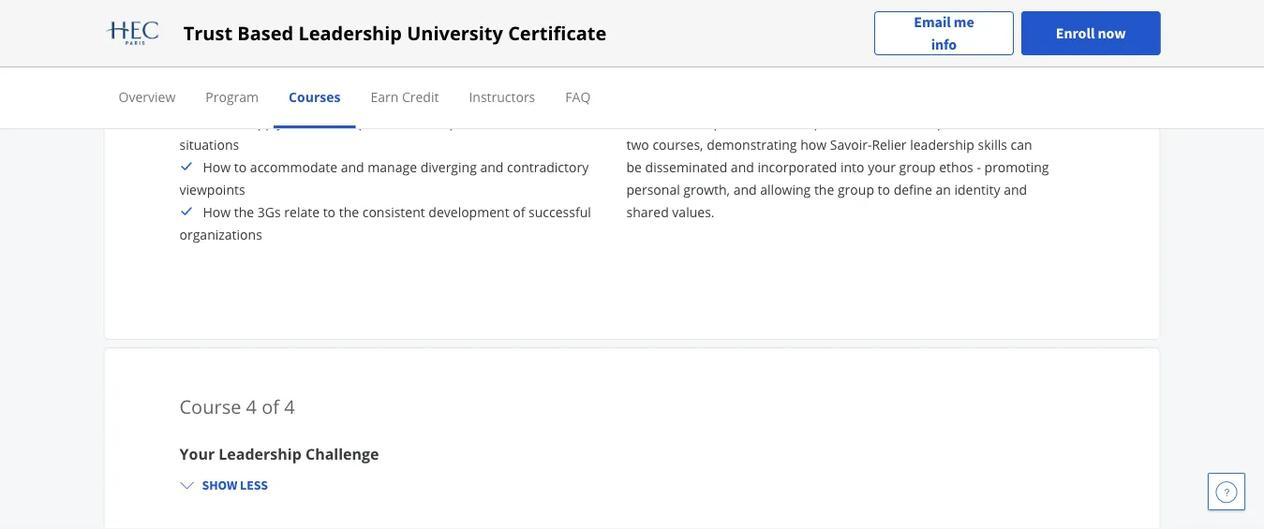 Task type: locate. For each thing, give the bounding box(es) containing it.
0 vertical spatial relier
[[411, 113, 446, 131]]

development
[[429, 203, 510, 221]]

course
[[655, 113, 696, 131]]

show less down your
[[202, 477, 268, 494]]

relier
[[411, 113, 446, 131], [872, 135, 907, 153]]

1 show from the top
[[202, 18, 237, 35]]

in up leadership
[[964, 113, 976, 131]]

me
[[954, 13, 974, 31]]

in left real-
[[504, 113, 516, 131]]

how up "viewpoints"
[[203, 158, 231, 176]]

0 vertical spatial leadership
[[298, 20, 402, 46]]

in
[[504, 113, 516, 131], [964, 113, 976, 131]]

this
[[627, 113, 652, 131]]

the left 3gs
[[234, 203, 254, 221]]

2 show less button from the top
[[172, 469, 275, 502]]

growth,
[[684, 180, 730, 198]]

accommodate
[[250, 158, 338, 176]]

1 horizontal spatial of
[[513, 203, 525, 221]]

two
[[627, 135, 649, 153]]

relier down credit in the left top of the page
[[411, 113, 446, 131]]

values.
[[672, 203, 715, 221]]

and
[[837, 113, 860, 131], [341, 158, 364, 176], [480, 158, 504, 176], [731, 158, 754, 176], [734, 180, 757, 198], [1004, 180, 1027, 198]]

less down your leadership challenge
[[240, 477, 268, 494]]

0 horizontal spatial relier
[[411, 113, 446, 131]]

show less up you
[[202, 18, 268, 35]]

instructors
[[469, 88, 536, 105]]

enroll
[[1056, 24, 1095, 43]]

how the 3gs relate to the consistent development of successful organizations
[[180, 203, 591, 243]]

overview
[[119, 88, 176, 105]]

1 vertical spatial relier
[[872, 135, 907, 153]]

1 vertical spatial of
[[262, 394, 279, 419]]

1 vertical spatial leadership
[[219, 444, 302, 464]]

4
[[246, 394, 257, 419], [284, 394, 295, 419]]

course
[[180, 394, 241, 419]]

developed
[[897, 113, 961, 131]]

this course expands the concepts and tools developed in the first two courses, demonstrating how savoir-relier leadership skills can be disseminated and incorporated into your group ethos - promoting personal growth, and allowing the group to define an identity and shared values.
[[627, 113, 1049, 221]]

1 vertical spatial how
[[203, 158, 231, 176]]

1 in from the left
[[504, 113, 516, 131]]

and down how to apply the four-step savoir relier protocol in real-life situations
[[341, 158, 364, 176]]

earn credit
[[371, 88, 439, 105]]

1 show less button from the top
[[172, 9, 275, 43]]

0 vertical spatial how
[[203, 113, 231, 131]]

group
[[900, 158, 936, 176], [838, 180, 875, 198]]

show less button down your
[[172, 469, 275, 502]]

1 horizontal spatial group
[[900, 158, 936, 176]]

certificate menu element
[[104, 67, 1161, 128]]

0 vertical spatial show less button
[[172, 9, 275, 43]]

how inside how to accommodate and manage diverging and contradictory viewpoints
[[203, 158, 231, 176]]

2 less from the top
[[240, 477, 268, 494]]

consistent
[[363, 203, 425, 221]]

email me info button
[[875, 11, 1014, 56]]

leadership up earn
[[298, 20, 402, 46]]

0 horizontal spatial 4
[[246, 394, 257, 419]]

show less for 1st show less dropdown button from the top
[[202, 18, 268, 35]]

the down the incorporated at the top right of page
[[815, 180, 835, 198]]

1 vertical spatial less
[[240, 477, 268, 494]]

enroll now
[[1056, 24, 1126, 43]]

leadership down course 4 of 4 at the left bottom
[[219, 444, 302, 464]]

3 how from the top
[[203, 203, 231, 221]]

email
[[914, 13, 951, 31]]

disseminated
[[645, 158, 728, 176]]

step
[[340, 113, 367, 131]]

2 4 from the left
[[284, 394, 295, 419]]

skills
[[978, 135, 1008, 153]]

to down your
[[878, 180, 891, 198]]

and up savoir-
[[837, 113, 860, 131]]

shared
[[627, 203, 669, 221]]

show less button up you
[[172, 9, 275, 43]]

demonstrating
[[707, 135, 797, 153]]

to
[[234, 113, 247, 131], [234, 158, 247, 176], [878, 180, 891, 198], [323, 203, 336, 221]]

1 horizontal spatial in
[[964, 113, 976, 131]]

leadership
[[910, 135, 975, 153]]

manage
[[368, 158, 417, 176]]

1 less from the top
[[240, 18, 268, 35]]

the left four-
[[287, 113, 307, 131]]

relier inside how to apply the four-step savoir relier protocol in real-life situations
[[411, 113, 446, 131]]

promoting
[[985, 158, 1049, 176]]

1 vertical spatial show less
[[202, 477, 268, 494]]

less for 1st show less dropdown button from the top
[[240, 18, 268, 35]]

will
[[245, 85, 269, 103]]

0 horizontal spatial in
[[504, 113, 516, 131]]

how for accommodate
[[203, 158, 231, 176]]

to left apply
[[234, 113, 247, 131]]

4 right course
[[246, 394, 257, 419]]

life
[[546, 113, 565, 131]]

trust
[[183, 20, 233, 46]]

4 up your leadership challenge
[[284, 394, 295, 419]]

concepts
[[778, 113, 833, 131]]

2 vertical spatial how
[[203, 203, 231, 221]]

apply
[[250, 113, 283, 131]]

2 show less from the top
[[202, 477, 268, 494]]

show up you
[[202, 18, 237, 35]]

trust based leadership university certificate
[[183, 20, 607, 46]]

to inside how the 3gs relate to the consistent development of successful organizations
[[323, 203, 336, 221]]

how
[[203, 113, 231, 131], [203, 158, 231, 176], [203, 203, 231, 221]]

how up organizations
[[203, 203, 231, 221]]

1 vertical spatial show less button
[[172, 469, 275, 502]]

identity
[[955, 180, 1001, 198]]

tools
[[863, 113, 893, 131]]

based
[[237, 20, 294, 46]]

group down 'into'
[[838, 180, 875, 198]]

your leadership challenge
[[180, 444, 379, 464]]

1 show less from the top
[[202, 18, 268, 35]]

of
[[513, 203, 525, 221], [262, 394, 279, 419]]

0 vertical spatial show less
[[202, 18, 268, 35]]

to up "viewpoints"
[[234, 158, 247, 176]]

group up "define"
[[900, 158, 936, 176]]

the left consistent
[[339, 203, 359, 221]]

1 horizontal spatial relier
[[872, 135, 907, 153]]

of inside how the 3gs relate to the consistent development of successful organizations
[[513, 203, 525, 221]]

courses link
[[289, 88, 341, 105]]

0 vertical spatial less
[[240, 18, 268, 35]]

savoir-
[[830, 135, 872, 153]]

university
[[407, 20, 503, 46]]

challenge
[[306, 444, 379, 464]]

less right trust
[[240, 18, 268, 35]]

1 horizontal spatial 4
[[284, 394, 295, 419]]

2 show from the top
[[202, 477, 237, 494]]

organizations
[[180, 225, 262, 243]]

expands
[[700, 113, 752, 131]]

relier up your
[[872, 135, 907, 153]]

how inside how the 3gs relate to the consistent development of successful organizations
[[203, 203, 231, 221]]

situations
[[180, 135, 239, 153]]

relier inside this course expands the concepts and tools developed in the first two courses, demonstrating how savoir-relier leadership skills can be disseminated and incorporated into your group ethos - promoting personal growth, and allowing the group to define an identity and shared values.
[[872, 135, 907, 153]]

info
[[932, 35, 957, 54]]

how inside how to apply the four-step savoir relier protocol in real-life situations
[[203, 113, 231, 131]]

how to accommodate and manage diverging and contradictory viewpoints
[[180, 158, 589, 198]]

2 how from the top
[[203, 158, 231, 176]]

viewpoints
[[180, 180, 245, 198]]

instructors link
[[469, 88, 536, 105]]

leadership
[[298, 20, 402, 46], [219, 444, 302, 464]]

certificate
[[508, 20, 607, 46]]

0 vertical spatial show
[[202, 18, 237, 35]]

less
[[240, 18, 268, 35], [240, 477, 268, 494]]

0 horizontal spatial group
[[838, 180, 875, 198]]

how up situations
[[203, 113, 231, 131]]

0 horizontal spatial of
[[262, 394, 279, 419]]

to right relate
[[323, 203, 336, 221]]

0 vertical spatial of
[[513, 203, 525, 221]]

show less
[[202, 18, 268, 35], [202, 477, 268, 494]]

the
[[287, 113, 307, 131], [755, 113, 775, 131], [979, 113, 999, 131], [815, 180, 835, 198], [234, 203, 254, 221], [339, 203, 359, 221]]

of left successful
[[513, 203, 525, 221]]

2 in from the left
[[964, 113, 976, 131]]

1 how from the top
[[203, 113, 231, 131]]

show down your
[[202, 477, 237, 494]]

now
[[1098, 24, 1126, 43]]

relate
[[284, 203, 320, 221]]

1 vertical spatial show
[[202, 477, 237, 494]]

how to apply the four-step savoir relier protocol in real-life situations
[[180, 113, 565, 153]]

faq
[[566, 88, 591, 105]]

and right growth,
[[734, 180, 757, 198]]

of up your leadership challenge
[[262, 394, 279, 419]]



Task type: vqa. For each thing, say whether or not it's contained in the screenshot.
the bottom the both
no



Task type: describe. For each thing, give the bounding box(es) containing it.
contradictory
[[507, 158, 589, 176]]

your
[[180, 444, 215, 464]]

define
[[894, 180, 933, 198]]

allowing
[[760, 180, 811, 198]]

learn
[[272, 85, 306, 103]]

courses,
[[653, 135, 704, 153]]

show less region
[[180, 514, 1051, 530]]

help center image
[[1216, 481, 1238, 503]]

first
[[1003, 113, 1027, 131]]

show for 1st show less dropdown button from the top
[[202, 18, 237, 35]]

in inside this course expands the concepts and tools developed in the first two courses, demonstrating how savoir-relier leadership skills can be disseminated and incorporated into your group ethos - promoting personal growth, and allowing the group to define an identity and shared values.
[[964, 113, 976, 131]]

program link
[[206, 88, 259, 105]]

the up skills
[[979, 113, 999, 131]]

the up demonstrating
[[755, 113, 775, 131]]

3gs
[[258, 203, 281, 221]]

1 4 from the left
[[246, 394, 257, 419]]

overview link
[[119, 88, 176, 105]]

protocol
[[449, 113, 501, 131]]

email me info
[[914, 13, 974, 54]]

to inside how to accommodate and manage diverging and contradictory viewpoints
[[234, 158, 247, 176]]

earn
[[371, 88, 399, 105]]

ethos
[[939, 158, 974, 176]]

course 4 of 4
[[180, 394, 295, 419]]

and down promoting
[[1004, 180, 1027, 198]]

faq link
[[566, 88, 591, 105]]

less for 2nd show less dropdown button from the top
[[240, 477, 268, 494]]

hec paris image
[[104, 18, 161, 48]]

be
[[627, 158, 642, 176]]

show for 2nd show less dropdown button from the top
[[202, 477, 237, 494]]

an
[[936, 180, 951, 198]]

to inside how to apply the four-step savoir relier protocol in real-life situations
[[234, 113, 247, 131]]

how
[[801, 135, 827, 153]]

incorporated
[[758, 158, 837, 176]]

earn credit link
[[371, 88, 439, 105]]

savoir
[[370, 113, 408, 131]]

into
[[841, 158, 865, 176]]

0 vertical spatial group
[[900, 158, 936, 176]]

-
[[977, 158, 981, 176]]

program
[[206, 88, 259, 105]]

and right diverging
[[480, 158, 504, 176]]

show less for 2nd show less dropdown button from the top
[[202, 477, 268, 494]]

enroll now button
[[1022, 11, 1161, 55]]

and down demonstrating
[[731, 158, 754, 176]]

real-
[[519, 113, 546, 131]]

you
[[218, 85, 242, 103]]

how for apply
[[203, 113, 231, 131]]

can
[[1011, 135, 1033, 153]]

to inside this course expands the concepts and tools developed in the first two courses, demonstrating how savoir-relier leadership skills can be disseminated and incorporated into your group ethos - promoting personal growth, and allowing the group to define an identity and shared values.
[[878, 180, 891, 198]]

in inside how to apply the four-step savoir relier protocol in real-life situations
[[504, 113, 516, 131]]

courses
[[289, 88, 341, 105]]

how for 3gs
[[203, 203, 231, 221]]

successful
[[529, 203, 591, 221]]

the inside how to apply the four-step savoir relier protocol in real-life situations
[[287, 113, 307, 131]]

diverging
[[421, 158, 477, 176]]

what
[[180, 85, 214, 103]]

your
[[868, 158, 896, 176]]

1 vertical spatial group
[[838, 180, 875, 198]]

personal
[[627, 180, 680, 198]]

what you will learn
[[180, 85, 306, 103]]

four-
[[310, 113, 340, 131]]

credit
[[402, 88, 439, 105]]



